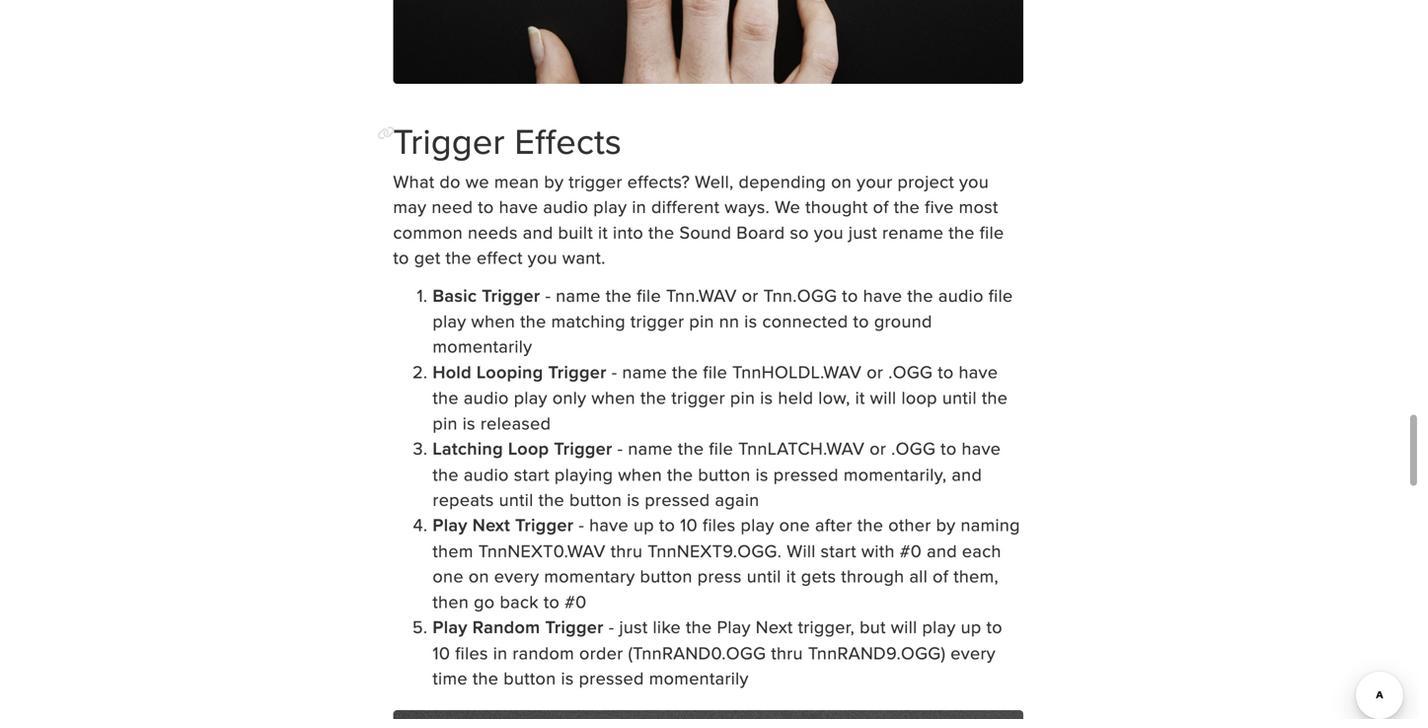 Task type: locate. For each thing, give the bounding box(es) containing it.
0 horizontal spatial it
[[598, 220, 608, 245]]

name down - name the file tnnholdl.wav or .ogg to have the audio play only when the trigger pin is held low, it will loop until the pin is released
[[628, 436, 673, 461]]

0 horizontal spatial on
[[469, 564, 489, 589]]

0 vertical spatial every
[[494, 564, 539, 589]]

effects?
[[628, 169, 690, 194]]

name for basic trigger
[[556, 283, 601, 308]]

1 vertical spatial by
[[936, 513, 956, 538]]

play down "then"
[[433, 615, 468, 640]]

0 vertical spatial it
[[598, 220, 608, 245]]

start inside - have up to 10 files play one after the other by naming them tnnnext0.wav thru tnnnext9.ogg. will start with #0 and each one on every momentary button press until it gets through all of them, then go back to #0
[[821, 538, 857, 564]]

of inside - have up to 10 files play one after the other by naming them tnnnext0.wav thru tnnnext9.ogg. will start with #0 and each one on every momentary button press until it gets through all of them, then go back to #0
[[933, 564, 949, 589]]

it inside - name the file tnnholdl.wav or .ogg to have the audio play only when the trigger pin is held low, it will loop until the pin is released
[[856, 385, 865, 410]]

in up into
[[632, 194, 647, 219]]

.ogg for latching loop trigger
[[892, 436, 936, 461]]

it right low,
[[856, 385, 865, 410]]

next down 'repeats'
[[473, 513, 511, 538]]

button down random
[[504, 666, 556, 691]]

1 vertical spatial when
[[592, 385, 636, 410]]

button up like on the bottom left of page
[[640, 564, 693, 589]]

0 horizontal spatial #0
[[565, 589, 587, 614]]

in
[[632, 194, 647, 219], [493, 640, 508, 666]]

next left trigger,
[[756, 615, 793, 640]]

we
[[775, 194, 801, 219]]

2 vertical spatial when
[[618, 462, 662, 487]]

is up latching
[[463, 411, 476, 436]]

each
[[962, 538, 1002, 564]]

1 horizontal spatial in
[[632, 194, 647, 219]]

when right only
[[592, 385, 636, 410]]

1 horizontal spatial 10
[[680, 513, 698, 538]]

other
[[889, 513, 932, 538]]

audio
[[543, 194, 589, 219], [939, 283, 984, 308], [464, 385, 509, 410], [464, 462, 509, 487]]

0 vertical spatial just
[[849, 220, 878, 245]]

have inside - name the file tnnholdl.wav or .ogg to have the audio play only when the trigger pin is held low, it will loop until the pin is released
[[959, 359, 998, 384]]

1 vertical spatial thru
[[771, 640, 803, 666]]

the down most
[[949, 220, 975, 245]]

you left "want." on the left of the page
[[528, 245, 558, 270]]

2 vertical spatial until
[[747, 564, 782, 589]]

start
[[514, 462, 550, 487], [821, 538, 857, 564]]

after
[[815, 513, 853, 538]]

button up the again
[[698, 462, 751, 487]]

press
[[698, 564, 742, 589]]

released
[[481, 411, 551, 436]]

0 horizontal spatial pressed
[[579, 666, 644, 691]]

have inside - name the file tnn.wav or tnn.ogg to have the audio file play when the matching trigger pin nn is connected to ground momentarily
[[863, 283, 903, 308]]

when inside - name the file tnnholdl.wav or .ogg to have the audio play only when the trigger pin is held low, it will loop until the pin is released
[[592, 385, 636, 410]]

and
[[523, 220, 553, 245], [952, 462, 982, 487], [927, 538, 958, 564]]

- up 'order'
[[609, 615, 615, 640]]

1 vertical spatial trigger
[[631, 309, 685, 334]]

just left like on the bottom left of page
[[619, 615, 648, 640]]

0 vertical spatial in
[[632, 194, 647, 219]]

1 vertical spatial up
[[961, 615, 982, 640]]

one up "then"
[[433, 564, 464, 589]]

0 vertical spatial start
[[514, 462, 550, 487]]

- inside - just like the play next trigger, but will play up to 10 files in random order (tnnrand0.ogg thru tnnrand9.ogg) every time the button is pressed momentarily
[[609, 615, 615, 640]]

trigger down effect
[[482, 283, 541, 308]]

pin
[[689, 309, 715, 334], [730, 385, 756, 410], [433, 411, 458, 436]]

and up naming
[[952, 462, 982, 487]]

1 horizontal spatial thru
[[771, 640, 803, 666]]

2 vertical spatial trigger
[[672, 385, 726, 410]]

0 vertical spatial #0
[[900, 538, 922, 564]]

- inside - name the file tnnholdl.wav or .ogg to have the audio play only when the trigger pin is held low, it will loop until the pin is released
[[612, 359, 617, 384]]

again
[[715, 487, 760, 512]]

pressed
[[774, 462, 839, 487], [645, 487, 710, 512], [579, 666, 644, 691]]

or right tnn.wav
[[742, 283, 759, 308]]

momentarily down (tnnrand0.ogg
[[649, 666, 749, 691]]

by inside what do we mean by trigger effects? well, depending on your project you may need to have audio play in different ways. we thought of the five most common needs and built it into the sound board so you just rename the file to get the effect you want.
[[544, 169, 564, 194]]

1 vertical spatial one
[[433, 564, 464, 589]]

every
[[494, 564, 539, 589], [951, 640, 996, 666]]

you down thought
[[814, 220, 844, 245]]

every inside - just like the play next trigger, but will play up to 10 files in random order (tnnrand0.ogg thru tnnrand9.ogg) every time the button is pressed momentarily
[[951, 640, 996, 666]]

thru inside - just like the play next trigger, but will play up to 10 files in random order (tnnrand0.ogg thru tnnrand9.ogg) every time the button is pressed momentarily
[[771, 640, 803, 666]]

.ogg up momentarily,
[[892, 436, 936, 461]]

- inside - have up to 10 files play one after the other by naming them tnnnext0.wav thru tnnnext9.ogg. will start with #0 and each one on every momentary button press until it gets through all of them, then go back to #0
[[579, 513, 585, 538]]

trigger for latching loop trigger
[[554, 436, 613, 462]]

#0 down momentary
[[565, 589, 587, 614]]

1 horizontal spatial by
[[936, 513, 956, 538]]

1 vertical spatial of
[[933, 564, 949, 589]]

when inside - name the file tnn.wav or tnn.ogg to have the audio file play when the matching trigger pin nn is connected to ground momentarily
[[471, 309, 515, 334]]

#0 down the "other"
[[900, 538, 922, 564]]

1 vertical spatial it
[[856, 385, 865, 410]]

audio for hold looping trigger
[[464, 385, 509, 410]]

name inside - name the file tnn.wav or tnn.ogg to have the audio file play when the matching trigger pin nn is connected to ground momentarily
[[556, 283, 601, 308]]

name inside - name the file tnnholdl.wav or .ogg to have the audio play only when the trigger pin is held low, it will loop until the pin is released
[[622, 359, 667, 384]]

0 vertical spatial by
[[544, 169, 564, 194]]

0 vertical spatial until
[[943, 385, 977, 410]]

1 vertical spatial 10
[[433, 640, 450, 666]]

tnn.ogg
[[764, 283, 837, 308]]

latching
[[433, 436, 503, 462]]

0 horizontal spatial momentarily
[[433, 334, 532, 359]]

audio down latching
[[464, 462, 509, 487]]

name for latching loop trigger
[[628, 436, 673, 461]]

play up them
[[433, 513, 468, 538]]

1 vertical spatial every
[[951, 640, 996, 666]]

0 vertical spatial up
[[634, 513, 654, 538]]

1 vertical spatial name
[[622, 359, 667, 384]]

when down basic trigger
[[471, 309, 515, 334]]

0 vertical spatial will
[[870, 385, 897, 410]]

momentarily up looping
[[433, 334, 532, 359]]

start down the loop
[[514, 462, 550, 487]]

2 horizontal spatial it
[[856, 385, 865, 410]]

of right all
[[933, 564, 949, 589]]

- inside - name the file tnnlatch.wav or .ogg to have the audio start playing when the button is pressed momentarily, and repeats until the button is pressed again
[[618, 436, 623, 461]]

file inside - name the file tnnlatch.wav or .ogg to have the audio start playing when the button is pressed momentarily, and repeats until the button is pressed again
[[709, 436, 734, 461]]

pin up latching
[[433, 411, 458, 436]]

it inside - have up to 10 files play one after the other by naming them tnnnext0.wav thru tnnnext9.ogg. will start with #0 and each one on every momentary button press until it gets through all of them, then go back to #0
[[787, 564, 796, 589]]

just inside what do we mean by trigger effects? well, depending on your project you may need to have audio play in different ways. we thought of the five most common needs and built it into the sound board so you just rename the file to get the effect you want.
[[849, 220, 878, 245]]

2 vertical spatial name
[[628, 436, 673, 461]]

up
[[634, 513, 654, 538], [961, 615, 982, 640]]

only
[[553, 385, 587, 410]]

is inside - just like the play next trigger, but will play up to 10 files in random order (tnnrand0.ogg thru tnnrand9.ogg) every time the button is pressed momentarily
[[561, 666, 574, 691]]

1 vertical spatial files
[[455, 640, 488, 666]]

have inside - name the file tnnlatch.wav or .ogg to have the audio start playing when the button is pressed momentarily, and repeats until the button is pressed again
[[962, 436, 1001, 461]]

tnnholdl.wav
[[733, 359, 862, 384]]

-
[[545, 283, 551, 308], [612, 359, 617, 384], [618, 436, 623, 461], [579, 513, 585, 538], [609, 615, 615, 640]]

play inside - name the file tnn.wav or tnn.ogg to have the audio file play when the matching trigger pin nn is connected to ground momentarily
[[433, 309, 466, 334]]

1 vertical spatial next
[[756, 615, 793, 640]]

your
[[857, 169, 893, 194]]

1 vertical spatial until
[[499, 487, 534, 512]]

will
[[787, 538, 816, 564]]

play down the basic on the left of the page
[[433, 309, 466, 334]]

trigger up - name the file tnnlatch.wav or .ogg to have the audio start playing when the button is pressed momentarily, and repeats until the button is pressed again on the bottom of page
[[672, 385, 726, 410]]

trigger inside what do we mean by trigger effects? well, depending on your project you may need to have audio play in different ways. we thought of the five most common needs and built it into the sound board so you just rename the file to get the effect you want.
[[569, 169, 623, 194]]

.ogg inside - name the file tnnholdl.wav or .ogg to have the audio play only when the trigger pin is held low, it will loop until the pin is released
[[889, 359, 933, 384]]

up inside - have up to 10 files play one after the other by naming them tnnnext0.wav thru tnnnext9.ogg. will start with #0 and each one on every momentary button press until it gets through all of them, then go back to #0
[[634, 513, 654, 538]]

.ogg inside - name the file tnnlatch.wav or .ogg to have the audio start playing when the button is pressed momentarily, and repeats until the button is pressed again
[[892, 436, 936, 461]]

0 vertical spatial name
[[556, 283, 601, 308]]

trigger for hold looping trigger
[[548, 359, 607, 385]]

on
[[831, 169, 852, 194], [469, 564, 489, 589]]

pressed left the again
[[645, 487, 710, 512]]

or inside - name the file tnn.wav or tnn.ogg to have the audio file play when the matching trigger pin nn is connected to ground momentarily
[[742, 283, 759, 308]]

or for latching loop trigger
[[870, 436, 887, 461]]

1 horizontal spatial every
[[951, 640, 996, 666]]

files
[[703, 513, 736, 538], [455, 640, 488, 666]]

of inside what do we mean by trigger effects? well, depending on your project you may need to have audio play in different ways. we thought of the five most common needs and built it into the sound board so you just rename the file to get the effect you want.
[[873, 194, 889, 219]]

until right loop
[[943, 385, 977, 410]]

name inside - name the file tnnlatch.wav or .ogg to have the audio start playing when the button is pressed momentarily, and repeats until the button is pressed again
[[628, 436, 673, 461]]

by right mean
[[544, 169, 564, 194]]

audio inside - name the file tnn.wav or tnn.ogg to have the audio file play when the matching trigger pin nn is connected to ground momentarily
[[939, 283, 984, 308]]

1 vertical spatial will
[[891, 615, 918, 640]]

the
[[894, 194, 920, 219], [649, 220, 675, 245], [949, 220, 975, 245], [446, 245, 472, 270], [606, 283, 632, 308], [908, 283, 934, 308], [520, 309, 547, 334], [672, 359, 698, 384], [433, 385, 459, 410], [641, 385, 667, 410], [982, 385, 1008, 410], [678, 436, 704, 461], [433, 462, 459, 487], [667, 462, 693, 487], [539, 487, 565, 512], [858, 513, 884, 538], [686, 615, 712, 640], [473, 666, 499, 691]]

- up tnnnext0.wav
[[579, 513, 585, 538]]

1 horizontal spatial pressed
[[645, 487, 710, 512]]

hold
[[433, 359, 472, 385]]

2 vertical spatial it
[[787, 564, 796, 589]]

or up momentarily,
[[870, 436, 887, 461]]

2 horizontal spatial until
[[943, 385, 977, 410]]

connected
[[763, 309, 849, 334]]

file for basic trigger
[[637, 283, 661, 308]]

10 up time
[[433, 640, 450, 666]]

you
[[960, 169, 989, 194], [814, 220, 844, 245], [528, 245, 558, 270]]

play up into
[[594, 194, 627, 219]]

and left built
[[523, 220, 553, 245]]

1 horizontal spatial next
[[756, 615, 793, 640]]

on inside what do we mean by trigger effects? well, depending on your project you may need to have audio play in different ways. we thought of the five most common needs and built it into the sound board so you just rename the file to get the effect you want.
[[831, 169, 852, 194]]

- right the loop
[[618, 436, 623, 461]]

the right only
[[641, 385, 667, 410]]

to
[[478, 194, 494, 219], [393, 245, 409, 270], [842, 283, 859, 308], [853, 309, 870, 334], [938, 359, 954, 384], [941, 436, 957, 461], [659, 513, 675, 538], [544, 589, 560, 614], [987, 615, 1003, 640]]

every down 'them,'
[[951, 640, 996, 666]]

0 horizontal spatial of
[[873, 194, 889, 219]]

0 horizontal spatial until
[[499, 487, 534, 512]]

trigger up tnnnext0.wav
[[515, 513, 574, 538]]

the up ground
[[908, 283, 934, 308]]

then
[[433, 589, 469, 614]]

name down matching
[[622, 359, 667, 384]]

the inside - have up to 10 files play one after the other by naming them tnnnext0.wav thru tnnnext9.ogg. will start with #0 and each one on every momentary button press until it gets through all of them, then go back to #0
[[858, 513, 884, 538]]

0 horizontal spatial up
[[634, 513, 654, 538]]

five
[[925, 194, 954, 219]]

1 horizontal spatial on
[[831, 169, 852, 194]]

get
[[414, 245, 441, 270]]

2 horizontal spatial pin
[[730, 385, 756, 410]]

sound
[[680, 220, 732, 245]]

when for basic trigger
[[471, 309, 515, 334]]

time
[[433, 666, 468, 691]]

0 vertical spatial on
[[831, 169, 852, 194]]

until
[[943, 385, 977, 410], [499, 487, 534, 512], [747, 564, 782, 589]]

0 vertical spatial trigger
[[569, 169, 623, 194]]

may
[[393, 194, 427, 219]]

trigger up only
[[548, 359, 607, 385]]

on up go on the bottom left of page
[[469, 564, 489, 589]]

1 horizontal spatial pin
[[689, 309, 715, 334]]

name up matching
[[556, 283, 601, 308]]

1 horizontal spatial start
[[821, 538, 857, 564]]

until up play next trigger
[[499, 487, 534, 512]]

play down the again
[[741, 513, 775, 538]]

with
[[862, 538, 895, 564]]

1 vertical spatial and
[[952, 462, 982, 487]]

1 horizontal spatial #0
[[900, 538, 922, 564]]

play inside - just like the play next trigger, but will play up to 10 files in random order (tnnrand0.ogg thru tnnrand9.ogg) every time the button is pressed momentarily
[[717, 615, 751, 640]]

audio inside - name the file tnnholdl.wav or .ogg to have the audio play only when the trigger pin is held low, it will loop until the pin is released
[[464, 385, 509, 410]]

the down - name the file tnn.wav or tnn.ogg to have the audio file play when the matching trigger pin nn is connected to ground momentarily
[[672, 359, 698, 384]]

1 vertical spatial momentarily
[[649, 666, 749, 691]]

play random trigger
[[433, 615, 604, 640]]

play next trigger
[[433, 513, 574, 538]]

trigger down effects
[[569, 169, 623, 194]]

back
[[500, 589, 539, 614]]

we
[[466, 169, 490, 194]]

start down 'after'
[[821, 538, 857, 564]]

1 vertical spatial you
[[814, 220, 844, 245]]

0 vertical spatial thru
[[611, 538, 643, 564]]

have for basic trigger
[[863, 283, 903, 308]]

pressed inside - just like the play next trigger, but will play up to 10 files in random order (tnnrand0.ogg thru tnnrand9.ogg) every time the button is pressed momentarily
[[579, 666, 644, 691]]

10
[[680, 513, 698, 538], [433, 640, 450, 666]]

rename
[[883, 220, 944, 245]]

trigger
[[569, 169, 623, 194], [631, 309, 685, 334], [672, 385, 726, 410]]

- right basic trigger
[[545, 283, 551, 308]]

momentarily inside - name the file tnn.wav or tnn.ogg to have the audio file play when the matching trigger pin nn is connected to ground momentarily
[[433, 334, 532, 359]]

have
[[499, 194, 538, 219], [863, 283, 903, 308], [959, 359, 998, 384], [962, 436, 1001, 461], [590, 513, 629, 538]]

0 vertical spatial momentarily
[[433, 334, 532, 359]]

trigger inside - name the file tnnholdl.wav or .ogg to have the audio play only when the trigger pin is held low, it will loop until the pin is released
[[672, 385, 726, 410]]

momentary
[[544, 564, 635, 589]]

2 vertical spatial and
[[927, 538, 958, 564]]

play down all
[[923, 615, 956, 640]]

the up (tnnrand0.ogg
[[686, 615, 712, 640]]

name
[[556, 283, 601, 308], [622, 359, 667, 384], [628, 436, 673, 461]]

the down hold
[[433, 385, 459, 410]]

every inside - have up to 10 files play one after the other by naming them tnnnext0.wav thru tnnnext9.ogg. will start with #0 and each one on every momentary button press until it gets through all of them, then go back to #0
[[494, 564, 539, 589]]

1 horizontal spatial up
[[961, 615, 982, 640]]

trigger up playing
[[554, 436, 613, 462]]

built
[[558, 220, 593, 245]]

file for latching loop trigger
[[709, 436, 734, 461]]

0 horizontal spatial files
[[455, 640, 488, 666]]

2 horizontal spatial pressed
[[774, 462, 839, 487]]

nn
[[719, 309, 740, 334]]

of
[[873, 194, 889, 219], [933, 564, 949, 589]]

1 horizontal spatial just
[[849, 220, 878, 245]]

board
[[737, 220, 785, 245]]

tnnlatch.wav
[[739, 436, 865, 461]]

it left into
[[598, 220, 608, 245]]

it inside what do we mean by trigger effects? well, depending on your project you may need to have audio play in different ways. we thought of the five most common needs and built it into the sound board so you just rename the file to get the effect you want.
[[598, 220, 608, 245]]

or inside - name the file tnnholdl.wav or .ogg to have the audio play only when the trigger pin is held low, it will loop until the pin is released
[[867, 359, 884, 384]]

1 vertical spatial in
[[493, 640, 508, 666]]

and up all
[[927, 538, 958, 564]]

1 vertical spatial #0
[[565, 589, 587, 614]]

- for play next trigger
[[579, 513, 585, 538]]

1 horizontal spatial files
[[703, 513, 736, 538]]

is right nn
[[745, 309, 758, 334]]

1 horizontal spatial momentarily
[[649, 666, 749, 691]]

up up momentary
[[634, 513, 654, 538]]

by right the "other"
[[936, 513, 956, 538]]

audio down looping
[[464, 385, 509, 410]]

loop
[[508, 436, 549, 462]]

the up hold looping trigger
[[520, 309, 547, 334]]

1 vertical spatial start
[[821, 538, 857, 564]]

the up matching
[[606, 283, 632, 308]]

file for hold looping trigger
[[703, 359, 728, 384]]

10 up tnnnext9.ogg.
[[680, 513, 698, 538]]

thru down trigger,
[[771, 640, 803, 666]]

audio inside - name the file tnnlatch.wav or .ogg to have the audio start playing when the button is pressed momentarily, and repeats until the button is pressed again
[[464, 462, 509, 487]]

is up the again
[[756, 462, 769, 487]]

to inside - name the file tnnlatch.wav or .ogg to have the audio start playing when the button is pressed momentarily, and repeats until the button is pressed again
[[941, 436, 957, 461]]

have inside - have up to 10 files play one after the other by naming them tnnnext0.wav thru tnnnext9.ogg. will start with #0 and each one on every momentary button press until it gets through all of them, then go back to #0
[[590, 513, 629, 538]]

or inside - name the file tnnlatch.wav or .ogg to have the audio start playing when the button is pressed momentarily, and repeats until the button is pressed again
[[870, 436, 887, 461]]

1 vertical spatial just
[[619, 615, 648, 640]]

trigger up do
[[393, 115, 505, 166]]

0 horizontal spatial every
[[494, 564, 539, 589]]

thru
[[611, 538, 643, 564], [771, 640, 803, 666]]

momentarily
[[433, 334, 532, 359], [649, 666, 749, 691]]

up down 'them,'
[[961, 615, 982, 640]]

0 vertical spatial .ogg
[[889, 359, 933, 384]]

when for hold looping trigger
[[592, 385, 636, 410]]

1 horizontal spatial until
[[747, 564, 782, 589]]

1 vertical spatial or
[[867, 359, 884, 384]]

on up thought
[[831, 169, 852, 194]]

0 vertical spatial next
[[473, 513, 511, 538]]

- name the file tnn.wav or tnn.ogg to have the audio file play when the matching trigger pin nn is connected to ground momentarily
[[433, 283, 1013, 359]]

in down random
[[493, 640, 508, 666]]

0 horizontal spatial 10
[[433, 640, 450, 666]]

depending
[[739, 169, 827, 194]]

trigger inside - name the file tnn.wav or tnn.ogg to have the audio file play when the matching trigger pin nn is connected to ground momentarily
[[631, 309, 685, 334]]

when inside - name the file tnnlatch.wav or .ogg to have the audio start playing when the button is pressed momentarily, and repeats until the button is pressed again
[[618, 462, 662, 487]]

thought
[[806, 194, 868, 219]]

2 horizontal spatial you
[[960, 169, 989, 194]]

files inside - have up to 10 files play one after the other by naming them tnnnext0.wav thru tnnnext9.ogg. will start with #0 and each one on every momentary button press until it gets through all of them, then go back to #0
[[703, 513, 736, 538]]

1 vertical spatial on
[[469, 564, 489, 589]]

until right press
[[747, 564, 782, 589]]

.ogg
[[889, 359, 933, 384], [892, 436, 936, 461]]

files up time
[[455, 640, 488, 666]]

2 vertical spatial you
[[528, 245, 558, 270]]

tnnrand9.ogg)
[[808, 640, 946, 666]]

0 horizontal spatial next
[[473, 513, 511, 538]]

have inside what do we mean by trigger effects? well, depending on your project you may need to have audio play in different ways. we thought of the five most common needs and built it into the sound board so you just rename the file to get the effect you want.
[[499, 194, 538, 219]]

when for latching loop trigger
[[618, 462, 662, 487]]

0 vertical spatial when
[[471, 309, 515, 334]]

audio for basic trigger
[[939, 283, 984, 308]]

0 vertical spatial of
[[873, 194, 889, 219]]

what
[[393, 169, 435, 194]]

through
[[841, 564, 905, 589]]

play down hold looping trigger
[[514, 385, 548, 410]]

audio down rename
[[939, 283, 984, 308]]

it
[[598, 220, 608, 245], [856, 385, 865, 410], [787, 564, 796, 589]]

just down thought
[[849, 220, 878, 245]]

0 vertical spatial or
[[742, 283, 759, 308]]

0 horizontal spatial thru
[[611, 538, 643, 564]]

0 horizontal spatial in
[[493, 640, 508, 666]]

trigger,
[[798, 615, 855, 640]]

1 horizontal spatial it
[[787, 564, 796, 589]]

one up will
[[780, 513, 811, 538]]

0 horizontal spatial start
[[514, 462, 550, 487]]

pressed for latching loop trigger
[[645, 487, 710, 512]]

in inside what do we mean by trigger effects? well, depending on your project you may need to have audio play in different ways. we thought of the five most common needs and built it into the sound board so you just rename the file to get the effect you want.
[[632, 194, 647, 219]]

0 vertical spatial 10
[[680, 513, 698, 538]]

pressed down 'order'
[[579, 666, 644, 691]]

loop
[[902, 385, 938, 410]]

mean
[[494, 169, 539, 194]]

0 vertical spatial and
[[523, 220, 553, 245]]

by
[[544, 169, 564, 194], [936, 513, 956, 538]]

trigger up 'order'
[[545, 615, 604, 640]]

1 vertical spatial .ogg
[[892, 436, 936, 461]]

play inside - have up to 10 files play one after the other by naming them tnnnext0.wav thru tnnnext9.ogg. will start with #0 and each one on every momentary button press until it gets through all of them, then go back to #0
[[741, 513, 775, 538]]

trigger for play random trigger
[[545, 615, 604, 640]]

0 horizontal spatial just
[[619, 615, 648, 640]]

10 inside - just like the play next trigger, but will play up to 10 files in random order (tnnrand0.ogg thru tnnrand9.ogg) every time the button is pressed momentarily
[[433, 640, 450, 666]]

like
[[653, 615, 681, 640]]

- inside - name the file tnn.wav or tnn.ogg to have the audio file play when the matching trigger pin nn is connected to ground momentarily
[[545, 283, 551, 308]]

held
[[778, 385, 814, 410]]

it down will
[[787, 564, 796, 589]]

0 horizontal spatial you
[[528, 245, 558, 270]]

when
[[471, 309, 515, 334], [592, 385, 636, 410], [618, 462, 662, 487]]

- down matching
[[612, 359, 617, 384]]

0 vertical spatial files
[[703, 513, 736, 538]]

pressed down tnnlatch.wav
[[774, 462, 839, 487]]

1 horizontal spatial of
[[933, 564, 949, 589]]

file inside - name the file tnnholdl.wav or .ogg to have the audio play only when the trigger pin is held low, it will loop until the pin is released
[[703, 359, 728, 384]]

1 horizontal spatial you
[[814, 220, 844, 245]]

or down ground
[[867, 359, 884, 384]]

0 vertical spatial one
[[780, 513, 811, 538]]

is down random
[[561, 666, 574, 691]]

audio up built
[[543, 194, 589, 219]]

all
[[910, 564, 928, 589]]



Task type: describe. For each thing, give the bounding box(es) containing it.
but
[[860, 615, 886, 640]]

do
[[440, 169, 461, 194]]

hold looping trigger
[[433, 359, 607, 385]]

the down playing
[[539, 487, 565, 512]]

name for hold looping trigger
[[622, 359, 667, 384]]

and inside - name the file tnnlatch.wav or .ogg to have the audio start playing when the button is pressed momentarily, and repeats until the button is pressed again
[[952, 462, 982, 487]]

looping
[[477, 359, 543, 385]]

image: adafruit_products_2210-00.jpg element
[[393, 0, 1024, 84]]

pin inside - name the file tnn.wav or tnn.ogg to have the audio file play when the matching trigger pin nn is connected to ground momentarily
[[689, 309, 715, 334]]

is left the held
[[760, 385, 773, 410]]

play for play random trigger
[[433, 615, 468, 640]]

the right loop
[[982, 385, 1008, 410]]

files inside - just like the play next trigger, but will play up to 10 files in random order (tnnrand0.ogg thru tnnrand9.ogg) every time the button is pressed momentarily
[[455, 640, 488, 666]]

trigger for play next trigger
[[515, 513, 574, 538]]

play inside what do we mean by trigger effects? well, depending on your project you may need to have audio play in different ways. we thought of the five most common needs and built it into the sound board so you just rename the file to get the effect you want.
[[594, 194, 627, 219]]

the up tnnnext9.ogg.
[[667, 462, 693, 487]]

ways.
[[725, 194, 770, 219]]

button inside - just like the play next trigger, but will play up to 10 files in random order (tnnrand0.ogg thru tnnrand9.ogg) every time the button is pressed momentarily
[[504, 666, 556, 691]]

- have up to 10 files play one after the other by naming them tnnnext0.wav thru tnnnext9.ogg. will start with #0 and each one on every momentary button press until it gets through all of them, then go back to #0
[[433, 513, 1021, 614]]

to inside - name the file tnnholdl.wav or .ogg to have the audio play only when the trigger pin is held low, it will loop until the pin is released
[[938, 359, 954, 384]]

play inside - name the file tnnholdl.wav or .ogg to have the audio play only when the trigger pin is held low, it will loop until the pin is released
[[514, 385, 548, 410]]

is up momentary
[[627, 487, 640, 512]]

play for play next trigger
[[433, 513, 468, 538]]

- for play random trigger
[[609, 615, 615, 640]]

start inside - name the file tnnlatch.wav or .ogg to have the audio start playing when the button is pressed momentarily, and repeats until the button is pressed again
[[514, 462, 550, 487]]

10 inside - have up to 10 files play one after the other by naming them tnnnext0.wav thru tnnnext9.ogg. will start with #0 and each one on every momentary button press until it gets through all of them, then go back to #0
[[680, 513, 698, 538]]

0 vertical spatial you
[[960, 169, 989, 194]]

image: adafruit_products_2133_quarter_orig.jpg element
[[393, 711, 1024, 720]]

0 horizontal spatial one
[[433, 564, 464, 589]]

the up rename
[[894, 194, 920, 219]]

by inside - have up to 10 files play one after the other by naming them tnnnext0.wav thru tnnnext9.ogg. will start with #0 and each one on every momentary button press until it gets through all of them, then go back to #0
[[936, 513, 956, 538]]

ground
[[875, 309, 933, 334]]

momentarily,
[[844, 462, 947, 487]]

1 horizontal spatial one
[[780, 513, 811, 538]]

random
[[513, 640, 575, 666]]

and inside what do we mean by trigger effects? well, depending on your project you may need to have audio play in different ways. we thought of the five most common needs and built it into the sound board so you just rename the file to get the effect you want.
[[523, 220, 553, 245]]

- for hold looping trigger
[[612, 359, 617, 384]]

on inside - have up to 10 files play one after the other by naming them tnnnext0.wav thru tnnnext9.ogg. will start with #0 and each one on every momentary button press until it gets through all of them, then go back to #0
[[469, 564, 489, 589]]

- name the file tnnlatch.wav or .ogg to have the audio start playing when the button is pressed momentarily, and repeats until the button is pressed again
[[433, 436, 1001, 512]]

is inside - name the file tnn.wav or tnn.ogg to have the audio file play when the matching trigger pin nn is connected to ground momentarily
[[745, 309, 758, 334]]

in inside - just like the play next trigger, but will play up to 10 files in random order (tnnrand0.ogg thru tnnrand9.ogg) every time the button is pressed momentarily
[[493, 640, 508, 666]]

.ogg for hold looping trigger
[[889, 359, 933, 384]]

basic trigger
[[433, 283, 541, 308]]

pressed for play random trigger
[[579, 666, 644, 691]]

or for hold looping trigger
[[867, 359, 884, 384]]

common
[[393, 220, 463, 245]]

(tnnrand0.ogg
[[628, 640, 766, 666]]

have for latching loop trigger
[[962, 436, 1001, 461]]

the right get
[[446, 245, 472, 270]]

have for hold looping trigger
[[959, 359, 998, 384]]

- for latching loop trigger
[[618, 436, 623, 461]]

trigger effects
[[393, 115, 622, 166]]

or for basic trigger
[[742, 283, 759, 308]]

link image
[[378, 126, 395, 140]]

the right time
[[473, 666, 499, 691]]

order
[[580, 640, 623, 666]]

audio inside what do we mean by trigger effects? well, depending on your project you may need to have audio play in different ways. we thought of the five most common needs and built it into the sound board so you just rename the file to get the effect you want.
[[543, 194, 589, 219]]

- just like the play next trigger, but will play up to 10 files in random order (tnnrand0.ogg thru tnnrand9.ogg) every time the button is pressed momentarily
[[433, 615, 1003, 691]]

audio for latching loop trigger
[[464, 462, 509, 487]]

file inside what do we mean by trigger effects? well, depending on your project you may need to have audio play in different ways. we thought of the five most common needs and built it into the sound board so you just rename the file to get the effect you want.
[[980, 220, 1004, 245]]

up inside - just like the play next trigger, but will play up to 10 files in random order (tnnrand0.ogg thru tnnrand9.ogg) every time the button is pressed momentarily
[[961, 615, 982, 640]]

effects
[[515, 115, 622, 166]]

naming
[[961, 513, 1021, 538]]

will inside - name the file tnnholdl.wav or .ogg to have the audio play only when the trigger pin is held low, it will loop until the pin is released
[[870, 385, 897, 410]]

tnnnext0.wav
[[479, 538, 606, 564]]

- name the file tnnholdl.wav or .ogg to have the audio play only when the trigger pin is held low, it will loop until the pin is released
[[433, 359, 1008, 436]]

effect
[[477, 245, 523, 270]]

the up 'repeats'
[[433, 462, 459, 487]]

so
[[790, 220, 809, 245]]

what do we mean by trigger effects? well, depending on your project you may need to have audio play in different ways. we thought of the five most common needs and built it into the sound board so you just rename the file to get the effect you want.
[[393, 169, 1004, 270]]

gets
[[801, 564, 836, 589]]

button down playing
[[570, 487, 622, 512]]

- for basic trigger
[[545, 283, 551, 308]]

next inside - just like the play next trigger, but will play up to 10 files in random order (tnnrand0.ogg thru tnnrand9.ogg) every time the button is pressed momentarily
[[756, 615, 793, 640]]

until inside - have up to 10 files play one after the other by naming them tnnnext0.wav thru tnnnext9.ogg. will start with #0 and each one on every momentary button press until it gets through all of them, then go back to #0
[[747, 564, 782, 589]]

the right into
[[649, 220, 675, 245]]

well,
[[695, 169, 734, 194]]

different
[[652, 194, 720, 219]]

most
[[959, 194, 999, 219]]

tnnnext9.ogg.
[[648, 538, 782, 564]]

tnn.wav
[[666, 283, 737, 308]]

need
[[432, 194, 473, 219]]

0 horizontal spatial pin
[[433, 411, 458, 436]]

play inside - just like the play next trigger, but will play up to 10 files in random order (tnnrand0.ogg thru tnnrand9.ogg) every time the button is pressed momentarily
[[923, 615, 956, 640]]

until inside - name the file tnnlatch.wav or .ogg to have the audio start playing when the button is pressed momentarily, and repeats until the button is pressed again
[[499, 487, 534, 512]]

until inside - name the file tnnholdl.wav or .ogg to have the audio play only when the trigger pin is held low, it will loop until the pin is released
[[943, 385, 977, 410]]

low,
[[819, 385, 851, 410]]

playing
[[555, 462, 613, 487]]

want.
[[563, 245, 606, 270]]

go
[[474, 589, 495, 614]]

momentarily inside - just like the play next trigger, but will play up to 10 files in random order (tnnrand0.ogg thru tnnrand9.ogg) every time the button is pressed momentarily
[[649, 666, 749, 691]]

project
[[898, 169, 955, 194]]

just inside - just like the play next trigger, but will play up to 10 files in random order (tnnrand0.ogg thru tnnrand9.ogg) every time the button is pressed momentarily
[[619, 615, 648, 640]]

thru inside - have up to 10 files play one after the other by naming them tnnnext0.wav thru tnnnext9.ogg. will start with #0 and each one on every momentary button press until it gets through all of them, then go back to #0
[[611, 538, 643, 564]]

latching loop trigger
[[433, 436, 613, 462]]

and inside - have up to 10 files play one after the other by naming them tnnnext0.wav thru tnnnext9.ogg. will start with #0 and each one on every momentary button press until it gets through all of them, then go back to #0
[[927, 538, 958, 564]]

the down - name the file tnnholdl.wav or .ogg to have the audio play only when the trigger pin is held low, it will loop until the pin is released
[[678, 436, 704, 461]]

them,
[[954, 564, 999, 589]]

into
[[613, 220, 644, 245]]

random
[[473, 615, 541, 640]]

repeats
[[433, 487, 494, 512]]

will inside - just like the play next trigger, but will play up to 10 files in random order (tnnrand0.ogg thru tnnrand9.ogg) every time the button is pressed momentarily
[[891, 615, 918, 640]]

needs
[[468, 220, 518, 245]]

matching
[[551, 309, 626, 334]]

to inside - just like the play next trigger, but will play up to 10 files in random order (tnnrand0.ogg thru tnnrand9.ogg) every time the button is pressed momentarily
[[987, 615, 1003, 640]]

them
[[433, 538, 474, 564]]

button inside - have up to 10 files play one after the other by naming them tnnnext0.wav thru tnnnext9.ogg. will start with #0 and each one on every momentary button press until it gets through all of them, then go back to #0
[[640, 564, 693, 589]]

basic
[[433, 283, 477, 308]]



Task type: vqa. For each thing, say whether or not it's contained in the screenshot.
do
yes



